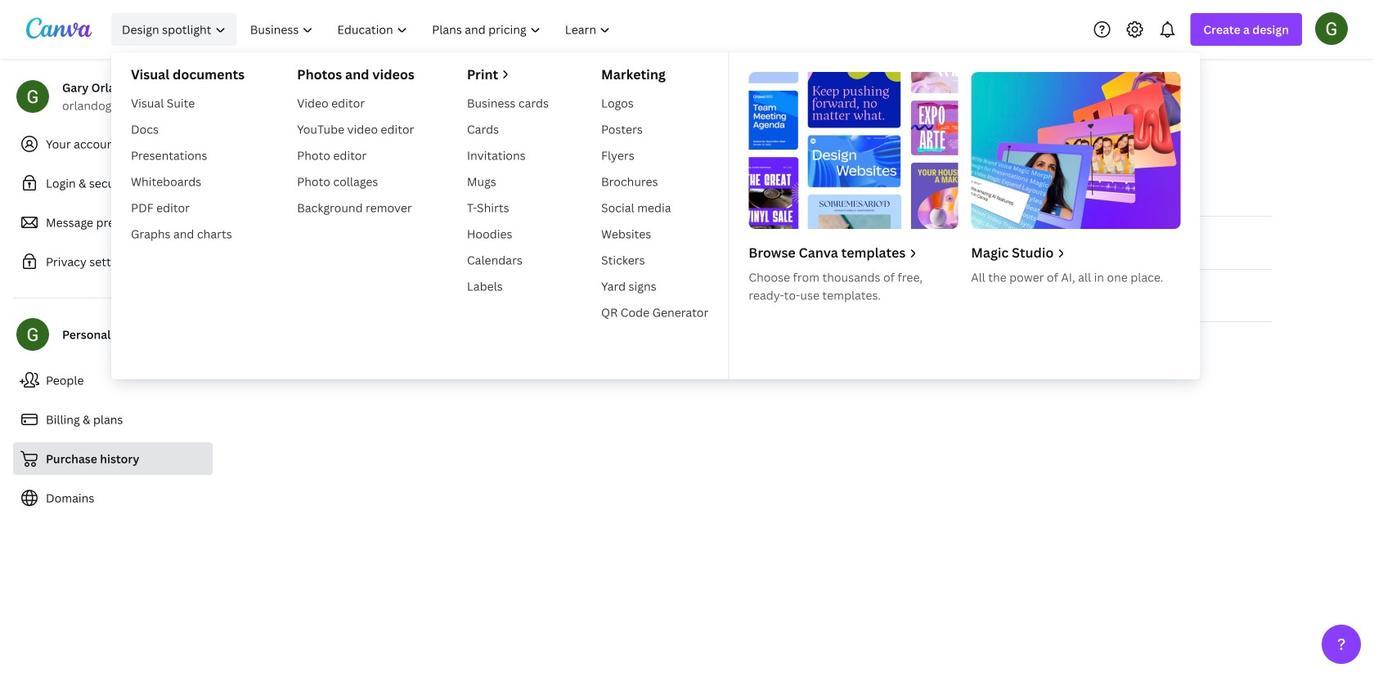 Task type: locate. For each thing, give the bounding box(es) containing it.
34874-9052016 text field
[[259, 130, 444, 161]]

menu inside top level navigation element
[[111, 52, 1201, 380]]

menu
[[111, 52, 1201, 380]]



Task type: vqa. For each thing, say whether or not it's contained in the screenshot.
Menu
yes



Task type: describe. For each thing, give the bounding box(es) containing it.
top level navigation element
[[108, 13, 1201, 380]]

gary orlando image
[[1316, 12, 1349, 45]]



